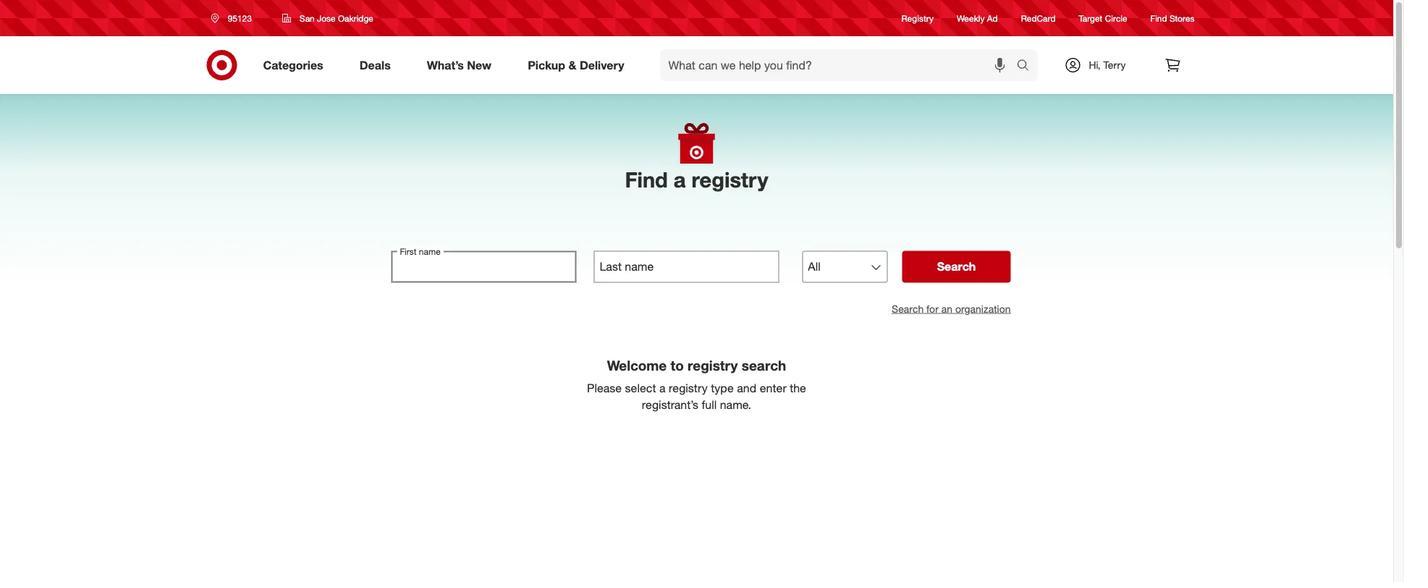 Task type: describe. For each thing, give the bounding box(es) containing it.
find a registry
[[625, 167, 769, 192]]

0 vertical spatial search
[[1010, 59, 1045, 74]]

deals
[[360, 58, 391, 72]]

pickup & delivery
[[528, 58, 625, 72]]

registry link
[[902, 12, 934, 24]]

stores
[[1170, 13, 1195, 23]]

search for an organization
[[892, 302, 1011, 315]]

full
[[702, 398, 717, 412]]

welcome
[[607, 357, 667, 374]]

search button
[[903, 251, 1011, 283]]

what's
[[427, 58, 464, 72]]

pickup & delivery link
[[516, 49, 643, 81]]

redcard link
[[1021, 12, 1056, 24]]

jose
[[317, 13, 336, 24]]

san
[[300, 13, 315, 24]]

weekly
[[957, 13, 985, 23]]

search button
[[1010, 49, 1045, 84]]

find for find a registry
[[625, 167, 668, 192]]

registry for a
[[692, 167, 769, 192]]

target
[[1079, 13, 1103, 23]]

san jose oakridge
[[300, 13, 374, 24]]

weekly ad
[[957, 13, 998, 23]]

find stores
[[1151, 13, 1195, 23]]

please select a registry type and enter the registrant's full name.
[[587, 381, 807, 412]]

categories
[[263, 58, 323, 72]]

type
[[711, 381, 734, 395]]

new
[[467, 58, 492, 72]]

the
[[790, 381, 807, 395]]

select
[[625, 381, 656, 395]]

95123 button
[[202, 5, 267, 31]]

an
[[942, 302, 953, 315]]

registry
[[902, 13, 934, 23]]

deals link
[[347, 49, 409, 81]]



Task type: locate. For each thing, give the bounding box(es) containing it.
search for an organization link
[[892, 302, 1011, 315]]

registry inside please select a registry type and enter the registrant's full name.
[[669, 381, 708, 395]]

1 vertical spatial search
[[742, 357, 787, 374]]

registry for to
[[688, 357, 738, 374]]

for
[[927, 302, 939, 315]]

search for search
[[937, 259, 976, 274]]

find for find stores
[[1151, 13, 1168, 23]]

name.
[[720, 398, 752, 412]]

oakridge
[[338, 13, 374, 24]]

search up search for an organization
[[937, 259, 976, 274]]

hi,
[[1089, 59, 1101, 71]]

find inside find stores link
[[1151, 13, 1168, 23]]

1 vertical spatial find
[[625, 167, 668, 192]]

registrant's
[[642, 398, 699, 412]]

search left the for
[[892, 302, 924, 315]]

0 vertical spatial registry
[[692, 167, 769, 192]]

enter
[[760, 381, 787, 395]]

what's new link
[[415, 49, 510, 81]]

1 horizontal spatial a
[[674, 167, 686, 192]]

categories link
[[251, 49, 342, 81]]

weekly ad link
[[957, 12, 998, 24]]

search down redcard link
[[1010, 59, 1045, 74]]

san jose oakridge button
[[273, 5, 383, 31]]

registry
[[692, 167, 769, 192], [688, 357, 738, 374], [669, 381, 708, 395]]

1 horizontal spatial search
[[1010, 59, 1045, 74]]

hi, terry
[[1089, 59, 1126, 71]]

delivery
[[580, 58, 625, 72]]

0 horizontal spatial search
[[742, 357, 787, 374]]

ad
[[987, 13, 998, 23]]

and
[[737, 381, 757, 395]]

search up enter
[[742, 357, 787, 374]]

None text field
[[391, 251, 577, 283]]

find stores link
[[1151, 12, 1195, 24]]

target circle link
[[1079, 12, 1128, 24]]

organization
[[956, 302, 1011, 315]]

to
[[671, 357, 684, 374]]

0 horizontal spatial find
[[625, 167, 668, 192]]

circle
[[1105, 13, 1128, 23]]

search
[[1010, 59, 1045, 74], [742, 357, 787, 374]]

search
[[937, 259, 976, 274], [892, 302, 924, 315]]

What can we help you find? suggestions appear below search field
[[660, 49, 1021, 81]]

search for search for an organization
[[892, 302, 924, 315]]

welcome to registry search
[[607, 357, 787, 374]]

terry
[[1104, 59, 1126, 71]]

0 horizontal spatial search
[[892, 302, 924, 315]]

1 vertical spatial registry
[[688, 357, 738, 374]]

pickup
[[528, 58, 566, 72]]

search inside button
[[937, 259, 976, 274]]

please
[[587, 381, 622, 395]]

None text field
[[594, 251, 779, 283]]

0 vertical spatial a
[[674, 167, 686, 192]]

1 vertical spatial search
[[892, 302, 924, 315]]

1 vertical spatial a
[[660, 381, 666, 395]]

95123
[[228, 13, 252, 24]]

1 horizontal spatial find
[[1151, 13, 1168, 23]]

target circle
[[1079, 13, 1128, 23]]

0 vertical spatial search
[[937, 259, 976, 274]]

&
[[569, 58, 577, 72]]

redcard
[[1021, 13, 1056, 23]]

find
[[1151, 13, 1168, 23], [625, 167, 668, 192]]

0 horizontal spatial a
[[660, 381, 666, 395]]

0 vertical spatial find
[[1151, 13, 1168, 23]]

1 horizontal spatial search
[[937, 259, 976, 274]]

2 vertical spatial registry
[[669, 381, 708, 395]]

a
[[674, 167, 686, 192], [660, 381, 666, 395]]

a inside please select a registry type and enter the registrant's full name.
[[660, 381, 666, 395]]

what's new
[[427, 58, 492, 72]]



Task type: vqa. For each thing, say whether or not it's contained in the screenshot.
PURINA ONE SMARTBLEND CLASSIC GROUND CHICKEN, BEEF & RICE ENTRÉE WET DOG FOOD - 13OZ/6CT VARIETY PACK image
no



